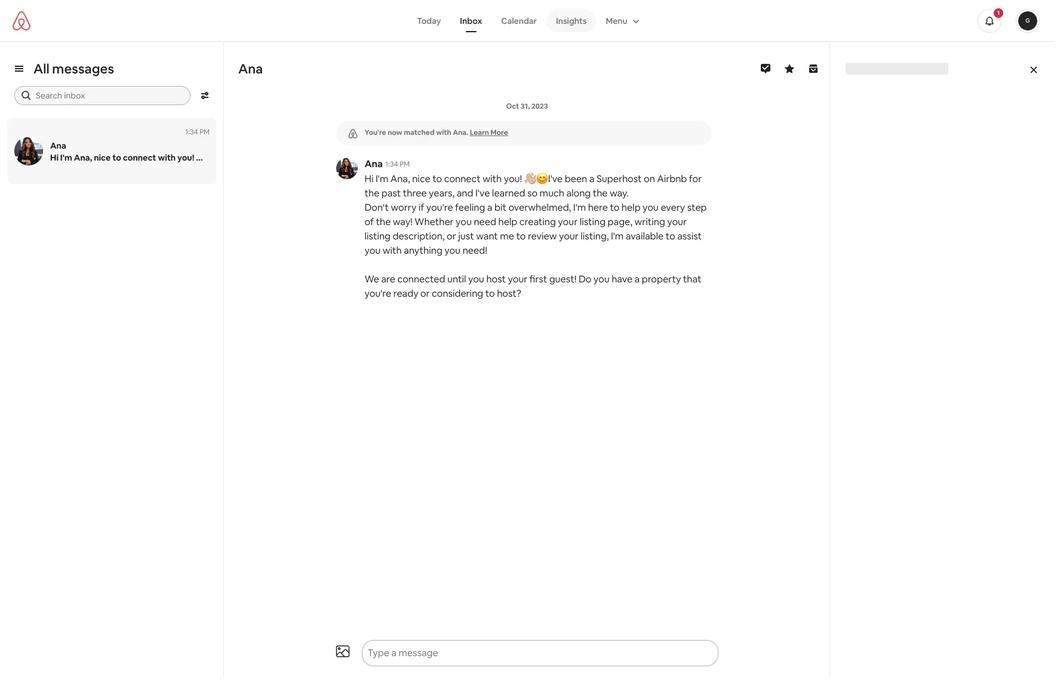 Task type: describe. For each thing, give the bounding box(es) containing it.
bit inside the 1:34 pm ana hi i'm ana, nice to connect with you! 👋🏼😊i've been a superhost on airbnb for the past three years, and i've learned so much along the way.  don't worry if you're feeling a bit overwhelmed, i'm here...
[[720, 152, 731, 163]]

learned inside "hi i'm ana, nice to connect with you! 👋🏼😊i've been a superhost on airbnb for the past three years, and i've learned so much along the way. don't worry if you're feeling a bit overwhelmed, i'm here to help you every step of the way! whether you need help creating your listing page, writing your listing description, or just want me to review your listing, i'm available to assist you with anything you need!"
[[492, 187, 525, 199]]

much inside the 1:34 pm ana hi i'm ana, nice to connect with you! 👋🏼😊i've been a superhost on airbnb for the past three years, and i've learned so much along the way.  don't worry if you're feeling a bit overwhelmed, i'm here...
[[518, 152, 541, 163]]

you're inside "hi i'm ana, nice to connect with you! 👋🏼😊i've been a superhost on airbnb for the past three years, and i've learned so much along the way. don't worry if you're feeling a bit overwhelmed, i'm here to help you every step of the way! whether you need help creating your listing page, writing your listing description, or just want me to review your listing, i'm available to assist you with anything you need!"
[[426, 201, 453, 214]]

you! inside "hi i'm ana, nice to connect with you! 👋🏼😊i've been a superhost on airbnb for the past three years, and i've learned so much along the way. don't worry if you're feeling a bit overwhelmed, i'm here to help you every step of the way! whether you need help creating your listing page, writing your listing description, or just want me to review your listing, i'm available to assist you with anything you need!"
[[504, 173, 522, 185]]

or inside "hi i'm ana, nice to connect with you! 👋🏼😊i've been a superhost on airbnb for the past three years, and i've learned so much along the way. don't worry if you're feeling a bit overwhelmed, i'm here to help you every step of the way! whether you need help creating your listing page, writing your listing description, or just want me to review your listing, i'm available to assist you with anything you need!"
[[447, 230, 456, 242]]

me
[[500, 230, 514, 242]]

been inside the 1:34 pm ana hi i'm ana, nice to connect with you! 👋🏼😊i've been a superhost on airbnb for the past three years, and i've learned so much along the way.  don't worry if you're feeling a bit overwhelmed, i'm here...
[[233, 152, 253, 163]]

to inside the 1:34 pm ana hi i'm ana, nice to connect with you! 👋🏼😊i've been a superhost on airbnb for the past three years, and i've learned so much along the way.  don't worry if you're feeling a bit overwhelmed, i'm here...
[[112, 152, 121, 163]]

1 horizontal spatial listing
[[580, 216, 606, 228]]

creating
[[519, 216, 556, 228]]

every
[[661, 201, 685, 214]]

with inside airbnb service says you're now matched with ana.. sent oct 31, 2023, 1:34 pm 'group'
[[436, 128, 451, 137]]

past inside "hi i'm ana, nice to connect with you! 👋🏼😊i've been a superhost on airbnb for the past three years, and i've learned so much along the way. don't worry if you're feeling a bit overwhelmed, i'm here to help you every step of the way! whether you need help creating your listing page, writing your listing description, or just want me to review your listing, i'm available to assist you with anything you need!"
[[382, 187, 401, 199]]

oct
[[506, 102, 519, 111]]

overwhelmed, inside the 1:34 pm ana hi i'm ana, nice to connect with you! 👋🏼😊i've been a superhost on airbnb for the past three years, and i've learned so much along the way.  don't worry if you're feeling a bit overwhelmed, i'm here...
[[733, 152, 790, 163]]

on inside "hi i'm ana, nice to connect with you! 👋🏼😊i've been a superhost on airbnb for the past three years, and i've learned so much along the way. don't worry if you're feeling a bit overwhelmed, i'm here to help you every step of the way! whether you need help creating your listing page, writing your listing description, or just want me to review your listing, i'm available to assist you with anything you need!"
[[644, 173, 655, 185]]

you right the do
[[594, 273, 610, 285]]

writing
[[635, 216, 665, 228]]

superhost inside the 1:34 pm ana hi i'm ana, nice to connect with you! 👋🏼😊i've been a superhost on airbnb for the past three years, and i've learned so much along the way.  don't worry if you're feeling a bit overwhelmed, i'm here...
[[262, 152, 303, 163]]

ana.
[[453, 128, 468, 137]]

ready
[[393, 287, 418, 300]]

calendar
[[501, 15, 537, 26]]

on inside the 1:34 pm ana hi i'm ana, nice to connect with you! 👋🏼😊i've been a superhost on airbnb for the past three years, and i've learned so much along the way.  don't worry if you're feeling a bit overwhelmed, i'm here...
[[305, 152, 315, 163]]

feeling inside the 1:34 pm ana hi i'm ana, nice to connect with you! 👋🏼😊i've been a superhost on airbnb for the past three years, and i've learned so much along the way.  don't worry if you're feeling a bit overwhelmed, i'm here...
[[684, 152, 712, 163]]

you're now matched with ana. learn more
[[365, 128, 508, 137]]

you're inside we are connected until you host your first guest! do you have a property that you're ready or considering to host?
[[365, 287, 391, 300]]

host?
[[497, 287, 521, 300]]

along inside the 1:34 pm ana hi i'm ana, nice to connect with you! 👋🏼😊i've been a superhost on airbnb for the past three years, and i've learned so much along the way.  don't worry if you're feeling a bit overwhelmed, i'm here...
[[543, 152, 565, 163]]

we are connected until you host your first guest! do you have a property that you're ready or considering to host?
[[365, 273, 701, 300]]

hi i'm ana, nice to connect with you! 👋🏼😊i've been a superhost on airbnb for the past three years, and i've learned so much along the way. don't worry if you're feeling a bit overwhelmed, i'm here to help you every step of the way! whether you need help creating your listing page, writing your listing description, or just want me to review your listing, i'm available to assist you with anything you need!
[[365, 173, 707, 257]]

years, inside "hi i'm ana, nice to connect with you! 👋🏼😊i've been a superhost on airbnb for the past three years, and i've learned so much along the way. don't worry if you're feeling a bit overwhelmed, i'm here to help you every step of the way! whether you need help creating your listing page, writing your listing description, or just want me to review your listing, i'm available to assist you with anything you need!"
[[429, 187, 455, 199]]

2023
[[531, 102, 548, 111]]

guest!
[[549, 273, 577, 285]]

need
[[474, 216, 496, 228]]

listing,
[[581, 230, 609, 242]]

pm inside the 1:34 pm ana hi i'm ana, nice to connect with you! 👋🏼😊i've been a superhost on airbnb for the past three years, and i've learned so much along the way.  don't worry if you're feeling a bit overwhelmed, i'm here...
[[200, 127, 210, 137]]

insights link
[[546, 9, 596, 32]]

i've inside "hi i'm ana, nice to connect with you! 👋🏼😊i've been a superhost on airbnb for the past three years, and i've learned so much along the way. don't worry if you're feeling a bit overwhelmed, i'm here to help you every step of the way! whether you need help creating your listing page, writing your listing description, or just want me to review your listing, i'm available to assist you with anything you need!"
[[475, 187, 490, 199]]

your left listing,
[[559, 230, 579, 242]]

learned inside the 1:34 pm ana hi i'm ana, nice to connect with you! 👋🏼😊i've been a superhost on airbnb for the past three years, and i've learned so much along the way.  don't worry if you're feeling a bit overwhelmed, i'm here...
[[475, 152, 506, 163]]

1 vertical spatial listing
[[365, 230, 391, 242]]

connect inside the 1:34 pm ana hi i'm ana, nice to connect with you! 👋🏼😊i've been a superhost on airbnb for the past three years, and i've learned so much along the way.  don't worry if you're feeling a bit overwhelmed, i'm here...
[[123, 152, 156, 163]]

or inside we are connected until you host your first guest! do you have a property that you're ready or considering to host?
[[420, 287, 430, 300]]

for inside the 1:34 pm ana hi i'm ana, nice to connect with you! 👋🏼😊i've been a superhost on airbnb for the past three years, and i've learned so much along the way.  don't worry if you're feeling a bit overwhelmed, i'm here...
[[346, 152, 357, 163]]

host
[[486, 273, 506, 285]]

1:34 pm ana hi i'm ana, nice to connect with you! 👋🏼😊i've been a superhost on airbnb for the past three years, and i've learned so much along the way.  don't worry if you're feeling a bit overwhelmed, i'm here...
[[50, 127, 831, 163]]

you down just
[[445, 244, 461, 257]]

way. inside "hi i'm ana, nice to connect with you! 👋🏼😊i've been a superhost on airbnb for the past three years, and i've learned so much along the way. don't worry if you're feeling a bit overwhelmed, i'm here to help you every step of the way! whether you need help creating your listing page, writing your listing description, or just want me to review your listing, i'm available to assist you with anything you need!"
[[610, 187, 629, 199]]

property
[[642, 273, 681, 285]]

overwhelmed, inside "hi i'm ana, nice to connect with you! 👋🏼😊i've been a superhost on airbnb for the past three years, and i've learned so much along the way. don't worry if you're feeling a bit overwhelmed, i'm here to help you every step of the way! whether you need help creating your listing page, writing your listing description, or just want me to review your listing, i'm available to assist you with anything you need!"
[[509, 201, 571, 214]]

i've inside the 1:34 pm ana hi i'm ana, nice to connect with you! 👋🏼😊i've been a superhost on airbnb for the past three years, and i've learned so much along the way.  don't worry if you're feeling a bit overwhelmed, i'm here...
[[460, 152, 474, 163]]

way. inside the 1:34 pm ana hi i'm ana, nice to connect with you! 👋🏼😊i've been a superhost on airbnb for the past three years, and i've learned so much along the way.  don't worry if you're feeling a bit overwhelmed, i'm here...
[[582, 152, 599, 163]]

a inside we are connected until you host your first guest! do you have a property that you're ready or considering to host?
[[635, 273, 640, 285]]

step
[[687, 201, 707, 214]]

considering
[[432, 287, 483, 300]]

connect inside "hi i'm ana, nice to connect with you! 👋🏼😊i've been a superhost on airbnb for the past three years, and i've learned so much along the way. don't worry if you're feeling a bit overwhelmed, i'm here to help you every step of the way! whether you need help creating your listing page, writing your listing description, or just want me to review your listing, i'm available to assist you with anything you need!"
[[444, 173, 481, 185]]

first
[[530, 273, 547, 285]]

nice inside "hi i'm ana, nice to connect with you! 👋🏼😊i've been a superhost on airbnb for the past three years, and i've learned so much along the way. don't worry if you're feeling a bit overwhelmed, i'm here to help you every step of the way! whether you need help creating your listing page, writing your listing description, or just want me to review your listing, i'm available to assist you with anything you need!"
[[412, 173, 430, 185]]

so inside the 1:34 pm ana hi i'm ana, nice to connect with you! 👋🏼😊i've been a superhost on airbnb for the past three years, and i've learned so much along the way.  don't worry if you're feeling a bit overwhelmed, i'm here...
[[507, 152, 517, 163]]

airbnb service says you're now matched with ana.. sent oct 31, 2023, 1:34 pm group
[[323, 87, 731, 146]]

to inside we are connected until you host your first guest! do you have a property that you're ready or considering to host?
[[485, 287, 495, 300]]

here
[[588, 201, 608, 214]]

calendar link
[[492, 9, 546, 32]]

👋🏼😊i've inside the 1:34 pm ana hi i'm ana, nice to connect with you! 👋🏼😊i've been a superhost on airbnb for the past three years, and i've learned so much along the way.  don't worry if you're feeling a bit overwhelmed, i'm here...
[[196, 152, 231, 163]]

you're inside the 1:34 pm ana hi i'm ana, nice to connect with you! 👋🏼😊i've been a superhost on airbnb for the past three years, and i've learned so much along the way.  don't worry if you're feeling a bit overwhelmed, i'm here...
[[658, 152, 683, 163]]

much inside "hi i'm ana, nice to connect with you! 👋🏼😊i've been a superhost on airbnb for the past three years, and i've learned so much along the way. don't worry if you're feeling a bit overwhelmed, i'm here to help you every step of the way! whether you need help creating your listing page, writing your listing description, or just want me to review your listing, i'm available to assist you with anything you need!"
[[540, 187, 564, 199]]

hi inside "hi i'm ana, nice to connect with you! 👋🏼😊i've been a superhost on airbnb for the past three years, and i've learned so much along the way. don't worry if you're feeling a bit overwhelmed, i'm here to help you every step of the way! whether you need help creating your listing page, writing your listing description, or just want me to review your listing, i'm available to assist you with anything you need!"
[[365, 173, 374, 185]]

ana, inside "hi i'm ana, nice to connect with you! 👋🏼😊i've been a superhost on airbnb for the past three years, and i've learned so much along the way. don't worry if you're feeling a bit overwhelmed, i'm here to help you every step of the way! whether you need help creating your listing page, writing your listing description, or just want me to review your listing, i'm available to assist you with anything you need!"
[[391, 173, 410, 185]]

insights
[[556, 15, 587, 26]]

been inside "hi i'm ana, nice to connect with you! 👋🏼😊i've been a superhost on airbnb for the past three years, and i've learned so much along the way. don't worry if you're feeling a bit overwhelmed, i'm here to help you every step of the way! whether you need help creating your listing page, writing your listing description, or just want me to review your listing, i'm available to assist you with anything you need!"
[[565, 173, 587, 185]]

don't inside "hi i'm ana, nice to connect with you! 👋🏼😊i've been a superhost on airbnb for the past three years, and i've learned so much along the way. don't worry if you're feeling a bit overwhelmed, i'm here to help you every step of the way! whether you need help creating your listing page, writing your listing description, or just want me to review your listing, i'm available to assist you with anything you need!"
[[365, 201, 389, 214]]

we
[[365, 273, 379, 285]]

1
[[997, 9, 1000, 16]]

that
[[683, 273, 701, 285]]

if inside the 1:34 pm ana hi i'm ana, nice to connect with you! 👋🏼😊i've been a superhost on airbnb for the past three years, and i've learned so much along the way.  don't worry if you're feeling a bit overwhelmed, i'm here...
[[651, 152, 656, 163]]

years, inside the 1:34 pm ana hi i'm ana, nice to connect with you! 👋🏼😊i've been a superhost on airbnb for the past three years, and i've learned so much along the way.  don't worry if you're feeling a bit overwhelmed, i'm here...
[[417, 152, 441, 163]]

anything
[[404, 244, 442, 257]]

and inside "hi i'm ana, nice to connect with you! 👋🏼😊i've been a superhost on airbnb for the past three years, and i've learned so much along the way. don't worry if you're feeling a bit overwhelmed, i'm here to help you every step of the way! whether you need help creating your listing page, writing your listing description, or just want me to review your listing, i'm available to assist you with anything you need!"
[[457, 187, 473, 199]]

worry inside the 1:34 pm ana hi i'm ana, nice to connect with you! 👋🏼😊i've been a superhost on airbnb for the past three years, and i've learned so much along the way.  don't worry if you're feeling a bit overwhelmed, i'm here...
[[625, 152, 649, 163]]

worry inside "hi i'm ana, nice to connect with you! 👋🏼😊i've been a superhost on airbnb for the past three years, and i've learned so much along the way. don't worry if you're feeling a bit overwhelmed, i'm here to help you every step of the way! whether you need help creating your listing page, writing your listing description, or just want me to review your listing, i'm available to assist you with anything you need!"
[[391, 201, 416, 214]]

ana 1:34 pm
[[365, 158, 410, 170]]

1:34 inside the 1:34 pm ana hi i'm ana, nice to connect with you! 👋🏼😊i've been a superhost on airbnb for the past three years, and i've learned so much along the way.  don't worry if you're feeling a bit overwhelmed, i'm here...
[[185, 127, 198, 137]]

menu button
[[596, 9, 647, 32]]

so inside "hi i'm ana, nice to connect with you! 👋🏼😊i've been a superhost on airbnb for the past three years, and i've learned so much along the way. don't worry if you're feeling a bit overwhelmed, i'm here to help you every step of the way! whether you need help creating your listing page, writing your listing description, or just want me to review your listing, i'm available to assist you with anything you need!"
[[527, 187, 538, 199]]



Task type: vqa. For each thing, say whether or not it's contained in the screenshot.
Off-the-grid
no



Task type: locate. For each thing, give the bounding box(es) containing it.
superhost
[[262, 152, 303, 163], [597, 173, 642, 185]]

assist
[[677, 230, 702, 242]]

been
[[233, 152, 253, 163], [565, 173, 587, 185]]

for up step
[[689, 173, 702, 185]]

0 horizontal spatial so
[[507, 152, 517, 163]]

0 vertical spatial hi
[[50, 152, 58, 163]]

way. up page,
[[610, 187, 629, 199]]

review
[[528, 230, 557, 242]]

three
[[394, 152, 416, 163], [403, 187, 427, 199]]

0 vertical spatial or
[[447, 230, 456, 242]]

along inside "hi i'm ana, nice to connect with you! 👋🏼😊i've been a superhost on airbnb for the past three years, and i've learned so much along the way. don't worry if you're feeling a bit overwhelmed, i'm here to help you every step of the way! whether you need help creating your listing page, writing your listing description, or just want me to review your listing, i'm available to assist you with anything you need!"
[[566, 187, 591, 199]]

0 vertical spatial overwhelmed,
[[733, 152, 790, 163]]

👋🏼😊i've inside "hi i'm ana, nice to connect with you! 👋🏼😊i've been a superhost on airbnb for the past three years, and i've learned so much along the way. don't worry if you're feeling a bit overwhelmed, i'm here to help you every step of the way! whether you need help creating your listing page, writing your listing description, or just want me to review your listing, i'm available to assist you with anything you need!"
[[524, 173, 563, 185]]

0 vertical spatial you're
[[658, 152, 683, 163]]

three inside the 1:34 pm ana hi i'm ana, nice to connect with you! 👋🏼😊i've been a superhost on airbnb for the past three years, and i've learned so much along the way.  don't worry if you're feeling a bit overwhelmed, i'm here...
[[394, 152, 416, 163]]

a
[[255, 152, 260, 163], [714, 152, 718, 163], [589, 173, 595, 185], [487, 201, 492, 214], [635, 273, 640, 285]]

1:34 inside ana 1:34 pm
[[385, 159, 398, 169]]

the
[[359, 152, 373, 163], [566, 152, 580, 163], [365, 187, 379, 199], [593, 187, 608, 199], [376, 216, 391, 228]]

0 horizontal spatial overwhelmed,
[[509, 201, 571, 214]]

pm
[[200, 127, 210, 137], [400, 159, 410, 169]]

listing up listing,
[[580, 216, 606, 228]]

you're up every
[[658, 152, 683, 163]]

want
[[476, 230, 498, 242]]

if
[[651, 152, 656, 163], [419, 201, 424, 214]]

select to open user profile for ana image
[[336, 158, 357, 179], [336, 158, 357, 179]]

your down every
[[667, 216, 687, 228]]

you're up whether
[[426, 201, 453, 214]]

1 horizontal spatial pm
[[400, 159, 410, 169]]

1 vertical spatial been
[[565, 173, 587, 185]]

along up here
[[566, 187, 591, 199]]

1 vertical spatial don't
[[365, 201, 389, 214]]

Search text field
[[36, 90, 182, 102]]

way. up here
[[582, 152, 599, 163]]

past down "you're"
[[374, 152, 392, 163]]

1 vertical spatial learned
[[492, 187, 525, 199]]

0 horizontal spatial been
[[233, 152, 253, 163]]

31,
[[521, 102, 530, 111]]

don't inside the 1:34 pm ana hi i'm ana, nice to connect with you! 👋🏼😊i've been a superhost on airbnb for the past three years, and i've learned so much along the way.  don't worry if you're feeling a bit overwhelmed, i'm here...
[[601, 152, 624, 163]]

so down more on the left top
[[507, 152, 517, 163]]

to
[[112, 152, 121, 163], [433, 173, 442, 185], [610, 201, 620, 214], [516, 230, 526, 242], [666, 230, 675, 242], [485, 287, 495, 300]]

here...
[[806, 152, 831, 163]]

0 vertical spatial don't
[[601, 152, 624, 163]]

1 horizontal spatial for
[[689, 173, 702, 185]]

available
[[626, 230, 664, 242]]

superhost inside "hi i'm ana, nice to connect with you! 👋🏼😊i've been a superhost on airbnb for the past three years, and i've learned so much along the way. don't worry if you're feeling a bit overwhelmed, i'm here to help you every step of the way! whether you need help creating your listing page, writing your listing description, or just want me to review your listing, i'm available to assist you with anything you need!"
[[597, 173, 642, 185]]

past down ana 1:34 pm
[[382, 187, 401, 199]]

listing down of
[[365, 230, 391, 242]]

or down connected
[[420, 287, 430, 300]]

0 vertical spatial help
[[622, 201, 641, 214]]

matched
[[404, 128, 435, 137]]

if inside "hi i'm ana, nice to connect with you! 👋🏼😊i've been a superhost on airbnb for the past three years, and i've learned so much along the way. don't worry if you're feeling a bit overwhelmed, i'm here to help you every step of the way! whether you need help creating your listing page, writing your listing description, or just want me to review your listing, i'm available to assist you with anything you need!"
[[419, 201, 424, 214]]

1 vertical spatial along
[[566, 187, 591, 199]]

whether
[[415, 216, 454, 228]]

just
[[458, 230, 474, 242]]

and inside the 1:34 pm ana hi i'm ana, nice to connect with you! 👋🏼😊i've been a superhost on airbnb for the past three years, and i've learned so much along the way.  don't worry if you're feeling a bit overwhelmed, i'm here...
[[443, 152, 458, 163]]

listing
[[580, 216, 606, 228], [365, 230, 391, 242]]

you up just
[[456, 216, 472, 228]]

with inside the 1:34 pm ana hi i'm ana, nice to connect with you! 👋🏼😊i've been a superhost on airbnb for the past three years, and i've learned so much along the way.  don't worry if you're feeling a bit overwhelmed, i'm here...
[[158, 152, 176, 163]]

your up host?
[[508, 273, 528, 285]]

1 horizontal spatial along
[[566, 187, 591, 199]]

conversation with ana heading
[[238, 60, 739, 77]]

overwhelmed, left here...
[[733, 152, 790, 163]]

0 horizontal spatial ana,
[[74, 152, 92, 163]]

much
[[518, 152, 541, 163], [540, 187, 564, 199]]

help up me
[[498, 216, 517, 228]]

ana,
[[74, 152, 92, 163], [391, 173, 410, 185]]

page,
[[608, 216, 632, 228]]

of
[[365, 216, 374, 228]]

Type a message text field
[[363, 641, 696, 665]]

0 horizontal spatial on
[[305, 152, 315, 163]]

0 vertical spatial ana,
[[74, 152, 92, 163]]

0 vertical spatial years,
[[417, 152, 441, 163]]

1 vertical spatial so
[[527, 187, 538, 199]]

1 horizontal spatial worry
[[625, 152, 649, 163]]

0 vertical spatial three
[[394, 152, 416, 163]]

nice
[[94, 152, 111, 163], [412, 173, 430, 185]]

1 horizontal spatial don't
[[601, 152, 624, 163]]

2 vertical spatial ana
[[365, 158, 383, 170]]

1 vertical spatial three
[[403, 187, 427, 199]]

your inside we are connected until you host your first guest! do you have a property that you're ready or considering to host?
[[508, 273, 528, 285]]

learned up need on the top left of the page
[[492, 187, 525, 199]]

0 horizontal spatial pm
[[200, 127, 210, 137]]

for inside "hi i'm ana, nice to connect with you! 👋🏼😊i've been a superhost on airbnb for the past three years, and i've learned so much along the way. don't worry if you're feeling a bit overwhelmed, i'm here to help you every step of the way! whether you need help creating your listing page, writing your listing description, or just want me to review your listing, i'm available to assist you with anything you need!"
[[689, 173, 702, 185]]

pm inside ana 1:34 pm
[[400, 159, 410, 169]]

0 horizontal spatial worry
[[391, 201, 416, 214]]

learn more link
[[470, 128, 508, 137]]

learned
[[475, 152, 506, 163], [492, 187, 525, 199]]

bit
[[720, 152, 731, 163], [494, 201, 506, 214]]

1 horizontal spatial way.
[[610, 187, 629, 199]]

0 horizontal spatial connect
[[123, 152, 156, 163]]

along down airbnb service says you're now matched with ana.. sent oct 31, 2023, 1:34 pm 'group'
[[543, 152, 565, 163]]

feeling
[[684, 152, 712, 163], [455, 201, 485, 214]]

airbnb left ana button
[[316, 152, 344, 163]]

ana for ana
[[238, 60, 263, 77]]

1 horizontal spatial or
[[447, 230, 456, 242]]

years, up whether
[[429, 187, 455, 199]]

0 vertical spatial way.
[[582, 152, 599, 163]]

0 vertical spatial on
[[305, 152, 315, 163]]

0 horizontal spatial or
[[420, 287, 430, 300]]

connected
[[397, 273, 445, 285]]

years, down you're now matched with ana. learn more
[[417, 152, 441, 163]]

help up page,
[[622, 201, 641, 214]]

0 horizontal spatial along
[[543, 152, 565, 163]]

you up we
[[365, 244, 381, 257]]

inbox
[[460, 15, 482, 26]]

with
[[436, 128, 451, 137], [158, 152, 176, 163], [483, 173, 502, 185], [383, 244, 402, 257]]

0 horizontal spatial you!
[[177, 152, 194, 163]]

much up creating
[[540, 187, 564, 199]]

oct 31, 2023
[[506, 102, 548, 111]]

all messages heading
[[33, 60, 114, 77]]

1 vertical spatial nice
[[412, 173, 430, 185]]

messages
[[52, 60, 114, 77]]

0 horizontal spatial you're
[[365, 287, 391, 300]]

hi inside the 1:34 pm ana hi i'm ana, nice to connect with you! 👋🏼😊i've been a superhost on airbnb for the past three years, and i've learned so much along the way.  don't worry if you're feeling a bit overwhelmed, i'm here...
[[50, 152, 58, 163]]

0 vertical spatial ana
[[238, 60, 263, 77]]

main navigation menu image
[[1018, 11, 1037, 30]]

1 horizontal spatial ana,
[[391, 173, 410, 185]]

1 vertical spatial on
[[644, 173, 655, 185]]

1 vertical spatial 1:34
[[385, 159, 398, 169]]

1 vertical spatial you!
[[504, 173, 522, 185]]

1 vertical spatial 👋🏼😊i've
[[524, 173, 563, 185]]

you! inside the 1:34 pm ana hi i'm ana, nice to connect with you! 👋🏼😊i've been a superhost on airbnb for the past three years, and i've learned so much along the way.  don't worry if you're feeling a bit overwhelmed, i'm here...
[[177, 152, 194, 163]]

1 horizontal spatial ana
[[238, 60, 263, 77]]

hi
[[50, 152, 58, 163], [365, 173, 374, 185]]

0 vertical spatial and
[[443, 152, 458, 163]]

you're
[[658, 152, 683, 163], [426, 201, 453, 214], [365, 287, 391, 300]]

three inside "hi i'm ana, nice to connect with you! 👋🏼😊i've been a superhost on airbnb for the past three years, and i've learned so much along the way. don't worry if you're feeling a bit overwhelmed, i'm here to help you every step of the way! whether you need help creating your listing page, writing your listing description, or just want me to review your listing, i'm available to assist you with anything you need!"
[[403, 187, 427, 199]]

bit inside "hi i'm ana, nice to connect with you! 👋🏼😊i've been a superhost on airbnb for the past three years, and i've learned so much along the way. don't worry if you're feeling a bit overwhelmed, i'm here to help you every step of the way! whether you need help creating your listing page, writing your listing description, or just want me to review your listing, i'm available to assist you with anything you need!"
[[494, 201, 506, 214]]

1 horizontal spatial been
[[565, 173, 587, 185]]

1 horizontal spatial if
[[651, 152, 656, 163]]

0 vertical spatial 👋🏼😊i've
[[196, 152, 231, 163]]

0 horizontal spatial if
[[419, 201, 424, 214]]

0 vertical spatial past
[[374, 152, 392, 163]]

airbnb
[[316, 152, 344, 163], [657, 173, 687, 185]]

0 vertical spatial superhost
[[262, 152, 303, 163]]

1 vertical spatial years,
[[429, 187, 455, 199]]

0 vertical spatial for
[[346, 152, 357, 163]]

1 horizontal spatial on
[[644, 173, 655, 185]]

you're down we
[[365, 287, 391, 300]]

1 vertical spatial help
[[498, 216, 517, 228]]

feeling up step
[[684, 152, 712, 163]]

learned down learn more link
[[475, 152, 506, 163]]

0 horizontal spatial feeling
[[455, 201, 485, 214]]

0 vertical spatial along
[[543, 152, 565, 163]]

1 vertical spatial airbnb
[[657, 173, 687, 185]]

1 vertical spatial you're
[[426, 201, 453, 214]]

your
[[558, 216, 578, 228], [667, 216, 687, 228], [559, 230, 579, 242], [508, 273, 528, 285]]

don't up here
[[601, 152, 624, 163]]

inbox link
[[451, 9, 492, 32]]

0 vertical spatial connect
[[123, 152, 156, 163]]

ana inside the 1:34 pm ana hi i'm ana, nice to connect with you! 👋🏼😊i've been a superhost on airbnb for the past three years, and i've learned so much along the way.  don't worry if you're feeling a bit overwhelmed, i'm here...
[[50, 140, 66, 151]]

0 horizontal spatial listing
[[365, 230, 391, 242]]

years,
[[417, 152, 441, 163], [429, 187, 455, 199]]

help
[[622, 201, 641, 214], [498, 216, 517, 228]]

1 horizontal spatial airbnb
[[657, 173, 687, 185]]

until
[[447, 273, 466, 285]]

ana for ana 1:34 pm
[[365, 158, 383, 170]]

1 vertical spatial and
[[457, 187, 473, 199]]

you
[[643, 201, 659, 214], [456, 216, 472, 228], [365, 244, 381, 257], [445, 244, 461, 257], [468, 273, 484, 285], [594, 273, 610, 285]]

0 vertical spatial 1:34
[[185, 127, 198, 137]]

past
[[374, 152, 392, 163], [382, 187, 401, 199]]

1 vertical spatial hi
[[365, 173, 374, 185]]

for left ana button
[[346, 152, 357, 163]]

feeling up need on the top left of the page
[[455, 201, 485, 214]]

ana
[[238, 60, 263, 77], [50, 140, 66, 151], [365, 158, 383, 170]]

👋🏼😊i've
[[196, 152, 231, 163], [524, 173, 563, 185]]

don't
[[601, 152, 624, 163], [365, 201, 389, 214]]

have
[[612, 273, 633, 285]]

1 vertical spatial bit
[[494, 201, 506, 214]]

way.
[[582, 152, 599, 163], [610, 187, 629, 199]]

i've down ana.
[[460, 152, 474, 163]]

three up way!
[[403, 187, 427, 199]]

overwhelmed,
[[733, 152, 790, 163], [509, 201, 571, 214]]

0 vertical spatial listing
[[580, 216, 606, 228]]

1 vertical spatial for
[[689, 173, 702, 185]]

0 vertical spatial if
[[651, 152, 656, 163]]

today link
[[407, 9, 451, 32]]

ana, inside the 1:34 pm ana hi i'm ana, nice to connect with you! 👋🏼😊i've been a superhost on airbnb for the past three years, and i've learned so much along the way.  don't worry if you're feeling a bit overwhelmed, i'm here...
[[74, 152, 92, 163]]

need!
[[463, 244, 487, 257]]

on
[[305, 152, 315, 163], [644, 173, 655, 185]]

1 horizontal spatial hi
[[365, 173, 374, 185]]

learn
[[470, 128, 489, 137]]

don't up of
[[365, 201, 389, 214]]

0 vertical spatial worry
[[625, 152, 649, 163]]

do
[[579, 273, 592, 285]]

and
[[443, 152, 458, 163], [457, 187, 473, 199]]

you up writing
[[643, 201, 659, 214]]

feeling inside "hi i'm ana, nice to connect with you! 👋🏼😊i've been a superhost on airbnb for the past three years, and i've learned so much along the way. don't worry if you're feeling a bit overwhelmed, i'm here to help you every step of the way! whether you need help creating your listing page, writing your listing description, or just want me to review your listing, i'm available to assist you with anything you need!"
[[455, 201, 485, 214]]

0 horizontal spatial don't
[[365, 201, 389, 214]]

1 horizontal spatial bit
[[720, 152, 731, 163]]

ana image
[[14, 137, 43, 165], [14, 137, 43, 165]]

1 vertical spatial feeling
[[455, 201, 485, 214]]

2 horizontal spatial ana
[[365, 158, 383, 170]]

are
[[381, 273, 395, 285]]

1 horizontal spatial nice
[[412, 173, 430, 185]]

i've
[[460, 152, 474, 163], [475, 187, 490, 199]]

i'm
[[60, 152, 72, 163], [792, 152, 804, 163], [376, 173, 388, 185], [573, 201, 586, 214], [611, 230, 624, 242]]

0 horizontal spatial superhost
[[262, 152, 303, 163]]

0 vertical spatial i've
[[460, 152, 474, 163]]

now
[[388, 128, 402, 137]]

0 horizontal spatial bit
[[494, 201, 506, 214]]

more
[[491, 128, 508, 137]]

connect
[[123, 152, 156, 163], [444, 173, 481, 185]]

much down airbnb service says you're now matched with ana.. sent oct 31, 2023, 1:34 pm 'group'
[[518, 152, 541, 163]]

all
[[33, 60, 49, 77]]

airbnb up every
[[657, 173, 687, 185]]

overwhelmed, up creating
[[509, 201, 571, 214]]

today
[[417, 15, 441, 26]]

1:34
[[185, 127, 198, 137], [385, 159, 398, 169]]

0 horizontal spatial nice
[[94, 152, 111, 163]]

so up creating
[[527, 187, 538, 199]]

1 vertical spatial ana,
[[391, 173, 410, 185]]

1 horizontal spatial feeling
[[684, 152, 712, 163]]

so
[[507, 152, 517, 163], [527, 187, 538, 199]]

nice inside the 1:34 pm ana hi i'm ana, nice to connect with you! 👋🏼😊i've been a superhost on airbnb for the past three years, and i've learned so much along the way.  don't worry if you're feeling a bit overwhelmed, i'm here...
[[94, 152, 111, 163]]

0 vertical spatial nice
[[94, 152, 111, 163]]

0 vertical spatial you!
[[177, 152, 194, 163]]

i've up need on the top left of the page
[[475, 187, 490, 199]]

1 horizontal spatial you!
[[504, 173, 522, 185]]

1 horizontal spatial overwhelmed,
[[733, 152, 790, 163]]

0 vertical spatial learned
[[475, 152, 506, 163]]

airbnb inside the 1:34 pm ana hi i'm ana, nice to connect with you! 👋🏼😊i've been a superhost on airbnb for the past three years, and i've learned so much along the way.  don't worry if you're feeling a bit overwhelmed, i'm here...
[[316, 152, 344, 163]]

your right creating
[[558, 216, 578, 228]]

worry
[[625, 152, 649, 163], [391, 201, 416, 214]]

1 horizontal spatial i've
[[475, 187, 490, 199]]

for
[[346, 152, 357, 163], [689, 173, 702, 185]]

menu
[[606, 15, 628, 26]]

1 horizontal spatial help
[[622, 201, 641, 214]]

or left just
[[447, 230, 456, 242]]

three down now
[[394, 152, 416, 163]]

you're
[[365, 128, 386, 137]]

0 horizontal spatial help
[[498, 216, 517, 228]]

way!
[[393, 216, 413, 228]]

0 vertical spatial pm
[[200, 127, 210, 137]]

or
[[447, 230, 456, 242], [420, 287, 430, 300]]

0 vertical spatial much
[[518, 152, 541, 163]]

and up just
[[457, 187, 473, 199]]

you right until
[[468, 273, 484, 285]]

along
[[543, 152, 565, 163], [566, 187, 591, 199]]

0 horizontal spatial for
[[346, 152, 357, 163]]

1 vertical spatial connect
[[444, 173, 481, 185]]

and down ana.
[[443, 152, 458, 163]]

all messages
[[33, 60, 114, 77]]

airbnb inside "hi i'm ana, nice to connect with you! 👋🏼😊i've been a superhost on airbnb for the past three years, and i've learned so much along the way. don't worry if you're feeling a bit overwhelmed, i'm here to help you every step of the way! whether you need help creating your listing page, writing your listing description, or just want me to review your listing, i'm available to assist you with anything you need!"
[[657, 173, 687, 185]]

ana button
[[365, 158, 383, 171]]

1 vertical spatial overwhelmed,
[[509, 201, 571, 214]]

description,
[[393, 230, 445, 242]]

past inside the 1:34 pm ana hi i'm ana, nice to connect with you! 👋🏼😊i've been a superhost on airbnb for the past three years, and i've learned so much along the way.  don't worry if you're feeling a bit overwhelmed, i'm here...
[[374, 152, 392, 163]]

1 vertical spatial i've
[[475, 187, 490, 199]]

1 vertical spatial way.
[[610, 187, 629, 199]]



